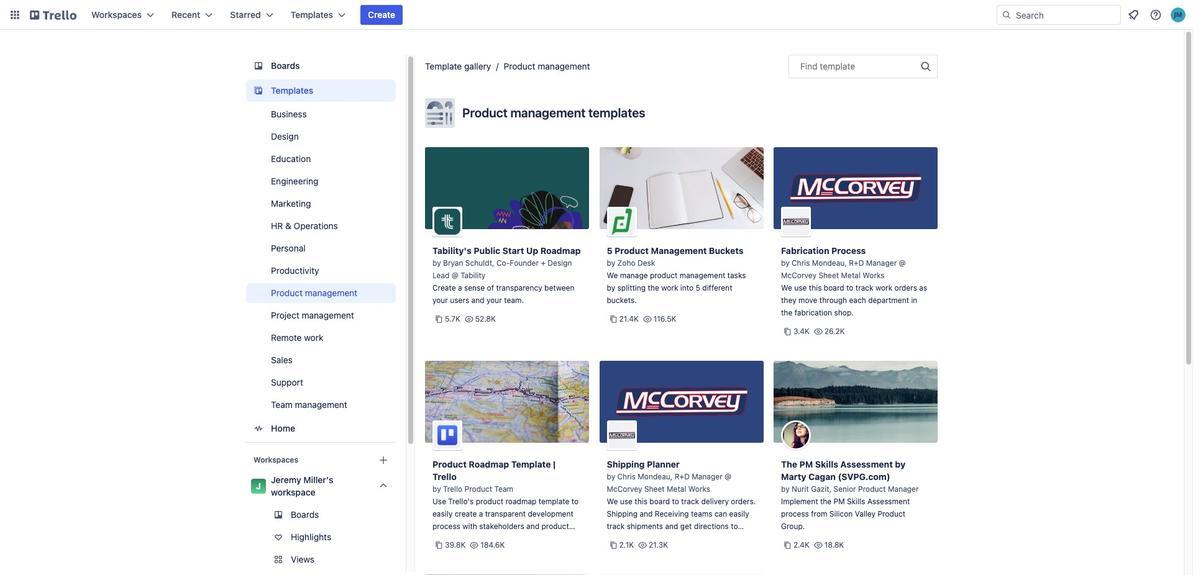 Task type: locate. For each thing, give the bounding box(es) containing it.
product down development
[[542, 522, 569, 532]]

boards right board "image"
[[271, 60, 300, 71]]

create
[[368, 9, 396, 20], [433, 284, 456, 293]]

buckets.
[[607, 296, 637, 305]]

1 horizontal spatial chris
[[792, 259, 810, 268]]

search image
[[1002, 10, 1012, 20]]

track for process
[[856, 284, 874, 293]]

mondeau, inside shipping planner by chris mondeau, r+d manager @ mccorvey sheet metal works we use this board to track delivery orders. shipping and receiving teams can easily track shipments and get directions to deliver products.
[[638, 473, 673, 482]]

project management
[[271, 310, 354, 321]]

2 horizontal spatial @
[[899, 259, 906, 268]]

0 vertical spatial this
[[809, 284, 822, 293]]

education
[[271, 154, 311, 164]]

the down they
[[782, 308, 793, 318]]

education link
[[246, 149, 396, 169]]

1 horizontal spatial product
[[542, 522, 569, 532]]

manager up delivery
[[692, 473, 723, 482]]

r+d for process
[[849, 259, 864, 268]]

works
[[863, 271, 885, 280], [689, 485, 711, 494]]

workspaces inside popup button
[[91, 9, 142, 20]]

boards link up highlights link
[[246, 505, 396, 525]]

chris
[[792, 259, 810, 268], [618, 473, 636, 482]]

1 vertical spatial product management link
[[246, 284, 396, 303]]

0 vertical spatial board
[[824, 284, 845, 293]]

schuldt,
[[466, 259, 495, 268]]

orders.
[[731, 497, 756, 507]]

we inside 5 product management buckets by zoho desk we manage product management tasks by splitting the work into 5 different buckets.
[[607, 271, 618, 280]]

0 vertical spatial product management
[[504, 61, 590, 71]]

templates inside popup button
[[291, 9, 333, 20]]

create inside tability's public start up roadmap by bryan schuldt, co-founder + design lead @ tability create a sense of transparency between your users and your team.
[[433, 284, 456, 293]]

product inside 5 product management buckets by zoho desk we manage product management tasks by splitting the work into 5 different buckets.
[[615, 246, 649, 256]]

1 horizontal spatial the
[[782, 308, 793, 318]]

works inside shipping planner by chris mondeau, r+d manager @ mccorvey sheet metal works we use this board to track delivery orders. shipping and receiving teams can easily track shipments and get directions to deliver products.
[[689, 485, 711, 494]]

process up group.
[[782, 510, 809, 519]]

manager inside the pm skills assessment by marty cagan (svpg.com) by nurit gazit, senior product manager implement the pm skills assessment process from silicon valley product group.
[[888, 485, 919, 494]]

1 horizontal spatial r+d
[[849, 259, 864, 268]]

engineering link
[[246, 172, 396, 191]]

work inside fabrication process by chris mondeau, r+d manager @ mccorvey sheet metal works we use this board to track work orders as they move through each department in the fabrication shop.
[[876, 284, 893, 293]]

process inside product roadmap template | trello by trello product team use trello's product roadmap template to easily create a transparent development process with stakeholders and product owners.
[[433, 522, 461, 532]]

team down support
[[271, 400, 293, 410]]

track up 'deliver'
[[607, 522, 625, 532]]

by inside fabrication process by chris mondeau, r+d manager @ mccorvey sheet metal works we use this board to track work orders as they move through each department in the fabrication shop.
[[782, 259, 790, 268]]

0 vertical spatial sheet
[[819, 271, 839, 280]]

2 horizontal spatial track
[[856, 284, 874, 293]]

&
[[285, 221, 291, 231]]

metal down process
[[842, 271, 861, 280]]

0 horizontal spatial r+d
[[675, 473, 690, 482]]

2 vertical spatial we
[[607, 497, 618, 507]]

r+d down planner
[[675, 473, 690, 482]]

1 horizontal spatial a
[[479, 510, 483, 519]]

operations
[[294, 221, 338, 231]]

open information menu image
[[1150, 9, 1163, 21]]

works for planner
[[689, 485, 711, 494]]

buckets
[[709, 246, 744, 256]]

product up trello's on the left of the page
[[465, 485, 493, 494]]

0 horizontal spatial template
[[425, 61, 462, 71]]

5 down the zoho desk "icon" on the top
[[607, 246, 613, 256]]

management
[[538, 61, 590, 71], [511, 106, 586, 120], [680, 271, 726, 280], [305, 288, 358, 298], [302, 310, 354, 321], [295, 400, 347, 410]]

easily inside product roadmap template | trello by trello product team use trello's product roadmap template to easily create a transparent development process with stakeholders and product owners.
[[433, 510, 453, 519]]

0 vertical spatial create
[[368, 9, 396, 20]]

and inside tability's public start up roadmap by bryan schuldt, co-founder + design lead @ tability create a sense of transparency between your users and your team.
[[472, 296, 485, 305]]

product management up product management templates
[[504, 61, 590, 71]]

2 horizontal spatial product
[[650, 271, 678, 280]]

board for process
[[824, 284, 845, 293]]

product management inside 'link'
[[271, 288, 358, 298]]

sales
[[271, 355, 293, 366]]

each
[[850, 296, 867, 305]]

1 vertical spatial manager
[[692, 473, 723, 482]]

board inside shipping planner by chris mondeau, r+d manager @ mccorvey sheet metal works we use this board to track delivery orders. shipping and receiving teams can easily track shipments and get directions to deliver products.
[[650, 497, 670, 507]]

metal for fabrication process
[[842, 271, 861, 280]]

use up shipments
[[620, 497, 633, 507]]

board for planner
[[650, 497, 670, 507]]

0 horizontal spatial chris
[[618, 473, 636, 482]]

0 horizontal spatial track
[[607, 522, 625, 532]]

template left |
[[511, 459, 551, 470]]

|
[[553, 459, 556, 470]]

to up development
[[572, 497, 579, 507]]

0 horizontal spatial works
[[689, 485, 711, 494]]

work left into
[[662, 284, 679, 293]]

1 vertical spatial 5
[[696, 284, 701, 293]]

0 vertical spatial templates
[[291, 9, 333, 20]]

team.
[[504, 296, 524, 305]]

mondeau, down process
[[813, 259, 847, 268]]

as
[[920, 284, 928, 293]]

1 vertical spatial sheet
[[645, 485, 665, 494]]

chris inside shipping planner by chris mondeau, r+d manager @ mccorvey sheet metal works we use this board to track delivery orders. shipping and receiving teams can easily track shipments and get directions to deliver products.
[[618, 473, 636, 482]]

1 vertical spatial works
[[689, 485, 711, 494]]

1 horizontal spatial roadmap
[[541, 246, 581, 256]]

1 vertical spatial workspaces
[[254, 456, 298, 465]]

mondeau, down planner
[[638, 473, 673, 482]]

mccorvey for fabrication process
[[782, 271, 817, 280]]

roadmap up +
[[541, 246, 581, 256]]

product management up project management
[[271, 288, 358, 298]]

0 horizontal spatial roadmap
[[469, 459, 509, 470]]

boards link up templates link
[[246, 55, 396, 77]]

gazit,
[[811, 485, 832, 494]]

sheet up through
[[819, 271, 839, 280]]

work down project management
[[304, 333, 324, 343]]

from
[[811, 510, 828, 519]]

shipments
[[627, 522, 663, 532]]

use
[[795, 284, 807, 293], [620, 497, 633, 507]]

1 vertical spatial design
[[548, 259, 572, 268]]

your left users
[[433, 296, 448, 305]]

0 vertical spatial product
[[650, 271, 678, 280]]

board up receiving
[[650, 497, 670, 507]]

2 boards link from the top
[[246, 505, 396, 525]]

2 vertical spatial @
[[725, 473, 732, 482]]

1 vertical spatial shipping
[[607, 510, 638, 519]]

recent button
[[164, 5, 220, 25]]

your
[[433, 296, 448, 305], [487, 296, 502, 305]]

easily down use at the left bottom of page
[[433, 510, 453, 519]]

2 vertical spatial the
[[821, 497, 832, 507]]

marketing link
[[246, 194, 396, 214]]

process
[[782, 510, 809, 519], [433, 522, 461, 532]]

personal link
[[246, 239, 396, 259]]

manager down (svpg.com)
[[888, 485, 919, 494]]

support
[[271, 377, 303, 388]]

1 vertical spatial board
[[650, 497, 670, 507]]

use for fabrication
[[795, 284, 807, 293]]

template left gallery
[[425, 61, 462, 71]]

use inside shipping planner by chris mondeau, r+d manager @ mccorvey sheet metal works we use this board to track delivery orders. shipping and receiving teams can easily track shipments and get directions to deliver products.
[[620, 497, 633, 507]]

templates up business
[[271, 85, 314, 96]]

1 vertical spatial use
[[620, 497, 633, 507]]

pm right 'the'
[[800, 459, 813, 470]]

0 horizontal spatial easily
[[433, 510, 453, 519]]

owners.
[[433, 535, 460, 544]]

marty
[[782, 472, 807, 482]]

roadmap
[[506, 497, 537, 507]]

metal inside shipping planner by chris mondeau, r+d manager @ mccorvey sheet metal works we use this board to track delivery orders. shipping and receiving teams can easily track shipments and get directions to deliver products.
[[667, 485, 687, 494]]

@ up orders
[[899, 259, 906, 268]]

track
[[856, 284, 874, 293], [682, 497, 699, 507], [607, 522, 625, 532]]

sheet
[[819, 271, 839, 280], [645, 485, 665, 494]]

works up department
[[863, 271, 885, 280]]

1 vertical spatial the
[[782, 308, 793, 318]]

+
[[541, 259, 546, 268]]

0 horizontal spatial board
[[650, 497, 670, 507]]

mccorvey inside shipping planner by chris mondeau, r+d manager @ mccorvey sheet metal works we use this board to track delivery orders. shipping and receiving teams can easily track shipments and get directions to deliver products.
[[607, 485, 643, 494]]

template inside field
[[820, 61, 856, 71]]

nurit gazit, senior product manager image
[[782, 421, 811, 451]]

1 vertical spatial process
[[433, 522, 461, 532]]

0 horizontal spatial mondeau,
[[638, 473, 673, 482]]

boards up highlights
[[291, 510, 319, 520]]

design link
[[246, 127, 396, 147]]

trello up use at the left bottom of page
[[433, 472, 457, 482]]

we down zoho
[[607, 271, 618, 280]]

a up users
[[458, 284, 462, 293]]

metal up receiving
[[667, 485, 687, 494]]

design right +
[[548, 259, 572, 268]]

easily
[[433, 510, 453, 519], [730, 510, 750, 519]]

mondeau, inside fabrication process by chris mondeau, r+d manager @ mccorvey sheet metal works we use this board to track work orders as they move through each department in the fabrication shop.
[[813, 259, 847, 268]]

board inside fabrication process by chris mondeau, r+d manager @ mccorvey sheet metal works we use this board to track work orders as they move through each department in the fabrication shop.
[[824, 284, 845, 293]]

different
[[703, 284, 733, 293]]

1 horizontal spatial easily
[[730, 510, 750, 519]]

product up transparent at the left of the page
[[476, 497, 504, 507]]

find template
[[801, 61, 856, 71]]

0 vertical spatial track
[[856, 284, 874, 293]]

1 horizontal spatial use
[[795, 284, 807, 293]]

1 horizontal spatial works
[[863, 271, 885, 280]]

jeremy miller (jeremymiller198) image
[[1171, 7, 1186, 22]]

this inside fabrication process by chris mondeau, r+d manager @ mccorvey sheet metal works we use this board to track work orders as they move through each department in the fabrication shop.
[[809, 284, 822, 293]]

0 vertical spatial design
[[271, 131, 299, 142]]

orders
[[895, 284, 918, 293]]

templates right starred popup button
[[291, 9, 333, 20]]

design down business
[[271, 131, 299, 142]]

we up 'deliver'
[[607, 497, 618, 507]]

easily down orders. at the right of the page
[[730, 510, 750, 519]]

0 horizontal spatial design
[[271, 131, 299, 142]]

0 vertical spatial mccorvey
[[782, 271, 817, 280]]

team management
[[271, 400, 347, 410]]

mccorvey inside fabrication process by chris mondeau, r+d manager @ mccorvey sheet metal works we use this board to track work orders as they move through each department in the fabrication shop.
[[782, 271, 817, 280]]

templates button
[[283, 5, 353, 25]]

use for shipping
[[620, 497, 633, 507]]

hr & operations link
[[246, 216, 396, 236]]

template right find at right
[[820, 61, 856, 71]]

2 vertical spatial track
[[607, 522, 625, 532]]

0 vertical spatial chris
[[792, 259, 810, 268]]

sheet inside shipping planner by chris mondeau, r+d manager @ mccorvey sheet metal works we use this board to track delivery orders. shipping and receiving teams can easily track shipments and get directions to deliver products.
[[645, 485, 665, 494]]

r+d down process
[[849, 259, 864, 268]]

this up shipments
[[635, 497, 648, 507]]

1 vertical spatial this
[[635, 497, 648, 507]]

1 vertical spatial product
[[476, 497, 504, 507]]

we for fabrication process
[[782, 284, 793, 293]]

1 horizontal spatial mondeau,
[[813, 259, 847, 268]]

find
[[801, 61, 818, 71]]

5
[[607, 246, 613, 256], [696, 284, 701, 293]]

2 horizontal spatial the
[[821, 497, 832, 507]]

1 vertical spatial mondeau,
[[638, 473, 673, 482]]

shipping up 'deliver'
[[607, 510, 638, 519]]

and down sense
[[472, 296, 485, 305]]

this up 'move'
[[809, 284, 822, 293]]

1 vertical spatial @
[[452, 271, 459, 280]]

0 horizontal spatial template
[[539, 497, 570, 507]]

template inside product roadmap template | trello by trello product team use trello's product roadmap template to easily create a transparent development process with stakeholders and product owners.
[[539, 497, 570, 507]]

0 horizontal spatial product management link
[[246, 284, 396, 303]]

delivery
[[702, 497, 729, 507]]

management inside 5 product management buckets by zoho desk we manage product management tasks by splitting the work into 5 different buckets.
[[680, 271, 726, 280]]

board up through
[[824, 284, 845, 293]]

forward image
[[394, 553, 408, 568]]

remote
[[271, 333, 302, 343]]

product down trello product team image
[[433, 459, 467, 470]]

a inside tability's public start up roadmap by bryan schuldt, co-founder + design lead @ tability create a sense of transparency between your users and your team.
[[458, 284, 462, 293]]

0 horizontal spatial skills
[[816, 459, 839, 470]]

1 vertical spatial we
[[782, 284, 793, 293]]

and down receiving
[[666, 522, 679, 532]]

0 horizontal spatial mccorvey
[[607, 485, 643, 494]]

0 vertical spatial process
[[782, 510, 809, 519]]

r+d inside shipping planner by chris mondeau, r+d manager @ mccorvey sheet metal works we use this board to track delivery orders. shipping and receiving teams can easily track shipments and get directions to deliver products.
[[675, 473, 690, 482]]

the
[[648, 284, 660, 293], [782, 308, 793, 318], [821, 497, 832, 507]]

trello up trello's on the left of the page
[[443, 485, 463, 494]]

skills up valley
[[847, 497, 866, 507]]

0 horizontal spatial work
[[304, 333, 324, 343]]

1 vertical spatial pm
[[834, 497, 845, 507]]

5.7k
[[445, 315, 461, 324]]

product down desk at the top right of page
[[650, 271, 678, 280]]

the inside the pm skills assessment by marty cagan (svpg.com) by nurit gazit, senior product manager implement the pm skills assessment process from silicon valley product group.
[[821, 497, 832, 507]]

manager for shipping planner
[[692, 473, 723, 482]]

work inside 5 product management buckets by zoho desk we manage product management tasks by splitting the work into 5 different buckets.
[[662, 284, 679, 293]]

skills up cagan
[[816, 459, 839, 470]]

1 vertical spatial template
[[539, 497, 570, 507]]

sheet inside fabrication process by chris mondeau, r+d manager @ mccorvey sheet metal works we use this board to track work orders as they move through each department in the fabrication shop.
[[819, 271, 839, 280]]

chris inside fabrication process by chris mondeau, r+d manager @ mccorvey sheet metal works we use this board to track work orders as they move through each department in the fabrication shop.
[[792, 259, 810, 268]]

business link
[[246, 104, 396, 124]]

1 horizontal spatial work
[[662, 284, 679, 293]]

0 vertical spatial template
[[820, 61, 856, 71]]

product management link up project management link
[[246, 284, 396, 303]]

roadmap up trello's on the left of the page
[[469, 459, 509, 470]]

0 vertical spatial boards link
[[246, 55, 396, 77]]

product management link
[[504, 61, 590, 71], [246, 284, 396, 303]]

assessment
[[841, 459, 893, 470], [868, 497, 910, 507]]

splitting
[[618, 284, 646, 293]]

1 horizontal spatial metal
[[842, 271, 861, 280]]

to up each
[[847, 284, 854, 293]]

5 right into
[[696, 284, 701, 293]]

1 boards link from the top
[[246, 55, 396, 77]]

0 horizontal spatial product management
[[271, 288, 358, 298]]

j
[[256, 481, 261, 492]]

team up roadmap
[[495, 485, 514, 494]]

create a workspace image
[[376, 453, 391, 468]]

1 horizontal spatial workspaces
[[254, 456, 298, 465]]

the inside fabrication process by chris mondeau, r+d manager @ mccorvey sheet metal works we use this board to track work orders as they move through each department in the fabrication shop.
[[782, 308, 793, 318]]

team management link
[[246, 395, 396, 415]]

create inside button
[[368, 9, 396, 20]]

1 horizontal spatial team
[[495, 485, 514, 494]]

0 vertical spatial metal
[[842, 271, 861, 280]]

1 horizontal spatial mccorvey
[[782, 271, 817, 280]]

manager inside fabrication process by chris mondeau, r+d manager @ mccorvey sheet metal works we use this board to track work orders as they move through each department in the fabrication shop.
[[867, 259, 897, 268]]

mccorvey
[[782, 271, 817, 280], [607, 485, 643, 494]]

1 horizontal spatial board
[[824, 284, 845, 293]]

assessment up (svpg.com)
[[841, 459, 893, 470]]

0 horizontal spatial create
[[368, 9, 396, 20]]

boards link
[[246, 55, 396, 77], [246, 505, 396, 525]]

product right product management icon
[[463, 106, 508, 120]]

template up development
[[539, 497, 570, 507]]

to inside product roadmap template | trello by trello product team use trello's product roadmap template to easily create a transparent development process with stakeholders and product owners.
[[572, 497, 579, 507]]

we inside shipping planner by chris mondeau, r+d manager @ mccorvey sheet metal works we use this board to track delivery orders. shipping and receiving teams can easily track shipments and get directions to deliver products.
[[607, 497, 618, 507]]

through
[[820, 296, 847, 305]]

product management link up product management templates
[[504, 61, 590, 71]]

product up zoho
[[615, 246, 649, 256]]

@ down bryan
[[452, 271, 459, 280]]

use up 'move'
[[795, 284, 807, 293]]

template
[[425, 61, 462, 71], [511, 459, 551, 470]]

shipping down chris mondeau, r+d manager @ mccorvey sheet metal works image
[[607, 459, 645, 470]]

manager for fabrication process
[[867, 259, 897, 268]]

@ inside shipping planner by chris mondeau, r+d manager @ mccorvey sheet metal works we use this board to track delivery orders. shipping and receiving teams can easily track shipments and get directions to deliver products.
[[725, 473, 732, 482]]

1 horizontal spatial pm
[[834, 497, 845, 507]]

process up owners.
[[433, 522, 461, 532]]

0 horizontal spatial @
[[452, 271, 459, 280]]

2 easily from the left
[[730, 510, 750, 519]]

chris down chris mondeau, r+d manager @ mccorvey sheet metal works image
[[618, 473, 636, 482]]

0 vertical spatial roadmap
[[541, 246, 581, 256]]

we up they
[[782, 284, 793, 293]]

0 horizontal spatial pm
[[800, 459, 813, 470]]

0 horizontal spatial the
[[648, 284, 660, 293]]

1 vertical spatial templates
[[271, 85, 314, 96]]

r+d inside fabrication process by chris mondeau, r+d manager @ mccorvey sheet metal works we use this board to track work orders as they move through each department in the fabrication shop.
[[849, 259, 864, 268]]

sheet down planner
[[645, 485, 665, 494]]

home link
[[246, 418, 396, 440]]

your down of
[[487, 296, 502, 305]]

sheet for planner
[[645, 485, 665, 494]]

1 vertical spatial metal
[[667, 485, 687, 494]]

0 vertical spatial manager
[[867, 259, 897, 268]]

product inside 5 product management buckets by zoho desk we manage product management tasks by splitting the work into 5 different buckets.
[[650, 271, 678, 280]]

product roadmap template | trello by trello product team use trello's product roadmap template to easily create a transparent development process with stakeholders and product owners.
[[433, 459, 579, 544]]

track up teams
[[682, 497, 699, 507]]

receiving
[[655, 510, 689, 519]]

manager inside shipping planner by chris mondeau, r+d manager @ mccorvey sheet metal works we use this board to track delivery orders. shipping and receiving teams can easily track shipments and get directions to deliver products.
[[692, 473, 723, 482]]

this inside shipping planner by chris mondeau, r+d manager @ mccorvey sheet metal works we use this board to track delivery orders. shipping and receiving teams can easily track shipments and get directions to deliver products.
[[635, 497, 648, 507]]

trello's
[[448, 497, 474, 507]]

track up each
[[856, 284, 874, 293]]

template inside product roadmap template | trello by trello product team use trello's product roadmap template to easily create a transparent development process with stakeholders and product owners.
[[511, 459, 551, 470]]

shipping planner by chris mondeau, r+d manager @ mccorvey sheet metal works we use this board to track delivery orders. shipping and receiving teams can easily track shipments and get directions to deliver products.
[[607, 459, 756, 544]]

track inside fabrication process by chris mondeau, r+d manager @ mccorvey sheet metal works we use this board to track work orders as they move through each department in the fabrication shop.
[[856, 284, 874, 293]]

1 shipping from the top
[[607, 459, 645, 470]]

assessment up valley
[[868, 497, 910, 507]]

template board image
[[251, 83, 266, 98]]

we
[[607, 271, 618, 280], [782, 284, 793, 293], [607, 497, 618, 507]]

mccorvey up shipments
[[607, 485, 643, 494]]

roadmap inside tability's public start up roadmap by bryan schuldt, co-founder + design lead @ tability create a sense of transparency between your users and your team.
[[541, 246, 581, 256]]

board image
[[251, 58, 266, 73]]

0 horizontal spatial team
[[271, 400, 293, 410]]

workspaces
[[91, 9, 142, 20], [254, 456, 298, 465]]

@ up delivery
[[725, 473, 732, 482]]

works up delivery
[[689, 485, 711, 494]]

and down development
[[527, 522, 540, 532]]

mondeau,
[[813, 259, 847, 268], [638, 473, 673, 482]]

0 vertical spatial shipping
[[607, 459, 645, 470]]

manager up orders
[[867, 259, 897, 268]]

the right the splitting
[[648, 284, 660, 293]]

the inside 5 product management buckets by zoho desk we manage product management tasks by splitting the work into 5 different buckets.
[[648, 284, 660, 293]]

0 vertical spatial @
[[899, 259, 906, 268]]

@ inside fabrication process by chris mondeau, r+d manager @ mccorvey sheet metal works we use this board to track work orders as they move through each department in the fabrication shop.
[[899, 259, 906, 268]]

1 horizontal spatial track
[[682, 497, 699, 507]]

0 vertical spatial use
[[795, 284, 807, 293]]

we inside fabrication process by chris mondeau, r+d manager @ mccorvey sheet metal works we use this board to track work orders as they move through each department in the fabrication shop.
[[782, 284, 793, 293]]

productivity link
[[246, 261, 396, 281]]

mccorvey down fabrication
[[782, 271, 817, 280]]

0 horizontal spatial your
[[433, 296, 448, 305]]

founder
[[510, 259, 539, 268]]

implement
[[782, 497, 819, 507]]

chris down fabrication
[[792, 259, 810, 268]]

product up project at left
[[271, 288, 303, 298]]

metal inside fabrication process by chris mondeau, r+d manager @ mccorvey sheet metal works we use this board to track work orders as they move through each department in the fabrication shop.
[[842, 271, 861, 280]]

use inside fabrication process by chris mondeau, r+d manager @ mccorvey sheet metal works we use this board to track work orders as they move through each department in the fabrication shop.
[[795, 284, 807, 293]]

@
[[899, 259, 906, 268], [452, 271, 459, 280], [725, 473, 732, 482]]

1 easily from the left
[[433, 510, 453, 519]]

planner
[[647, 459, 680, 470]]

the down the gazit,
[[821, 497, 832, 507]]

0 vertical spatial works
[[863, 271, 885, 280]]

trello
[[433, 472, 457, 482], [443, 485, 463, 494]]

pm up silicon
[[834, 497, 845, 507]]

work up department
[[876, 284, 893, 293]]

a right create
[[479, 510, 483, 519]]

track for planner
[[682, 497, 699, 507]]

boards for home
[[271, 60, 300, 71]]

works inside fabrication process by chris mondeau, r+d manager @ mccorvey sheet metal works we use this board to track work orders as they move through each department in the fabrication shop.
[[863, 271, 885, 280]]

metal
[[842, 271, 861, 280], [667, 485, 687, 494]]

1 horizontal spatial product management link
[[504, 61, 590, 71]]

0 vertical spatial a
[[458, 284, 462, 293]]



Task type: describe. For each thing, give the bounding box(es) containing it.
desk
[[638, 259, 655, 268]]

to inside fabrication process by chris mondeau, r+d manager @ mccorvey sheet metal works we use this board to track work orders as they move through each department in the fabrication shop.
[[847, 284, 854, 293]]

and inside product roadmap template | trello by trello product team use trello's product roadmap template to easily create a transparent development process with stakeholders and product owners.
[[527, 522, 540, 532]]

product down (svpg.com)
[[859, 485, 886, 494]]

remote work
[[271, 333, 324, 343]]

0 horizontal spatial product
[[476, 497, 504, 507]]

0 vertical spatial trello
[[433, 472, 457, 482]]

switch to… image
[[9, 9, 21, 21]]

users
[[450, 296, 470, 305]]

chris mondeau, r+d manager @ mccorvey sheet metal works image
[[607, 421, 637, 451]]

create button
[[361, 5, 403, 25]]

product right valley
[[878, 510, 906, 519]]

primary element
[[0, 0, 1194, 30]]

can
[[715, 510, 728, 519]]

with
[[463, 522, 477, 532]]

roadmap inside product roadmap template | trello by trello product team use trello's product roadmap template to easily create a transparent development process with stakeholders and product owners.
[[469, 459, 509, 470]]

template gallery link
[[425, 61, 491, 71]]

0 vertical spatial template
[[425, 61, 462, 71]]

the pm skills assessment by marty cagan (svpg.com) by nurit gazit, senior product manager implement the pm skills assessment process from silicon valley product group.
[[782, 459, 919, 532]]

chris for fabrication
[[792, 259, 810, 268]]

design inside tability's public start up roadmap by bryan schuldt, co-founder + design lead @ tability create a sense of transparency between your users and your team.
[[548, 259, 572, 268]]

2 vertical spatial product
[[542, 522, 569, 532]]

@ for shipping planner
[[725, 473, 732, 482]]

tability's
[[433, 246, 472, 256]]

highlights link
[[246, 528, 396, 548]]

by inside tability's public start up roadmap by bryan schuldt, co-founder + design lead @ tability create a sense of transparency between your users and your team.
[[433, 259, 441, 268]]

process inside the pm skills assessment by marty cagan (svpg.com) by nurit gazit, senior product manager implement the pm skills assessment process from silicon valley product group.
[[782, 510, 809, 519]]

of
[[487, 284, 494, 293]]

hr & operations
[[271, 221, 338, 231]]

5 product management buckets by zoho desk we manage product management tasks by splitting the work into 5 different buckets.
[[607, 246, 746, 305]]

team inside product roadmap template | trello by trello product team use trello's product roadmap template to easily create a transparent development process with stakeholders and product owners.
[[495, 485, 514, 494]]

3.4k
[[794, 327, 810, 336]]

group.
[[782, 522, 805, 532]]

stakeholders
[[480, 522, 525, 532]]

sales link
[[246, 351, 396, 371]]

18.8k
[[825, 541, 844, 550]]

start
[[503, 246, 524, 256]]

create
[[455, 510, 477, 519]]

public
[[474, 246, 501, 256]]

teams
[[691, 510, 713, 519]]

shop.
[[835, 308, 854, 318]]

chris for shipping
[[618, 473, 636, 482]]

starred button
[[223, 5, 281, 25]]

templates link
[[246, 80, 396, 102]]

116.5k
[[654, 315, 677, 324]]

in
[[912, 296, 918, 305]]

by inside shipping planner by chris mondeau, r+d manager @ mccorvey sheet metal works we use this board to track delivery orders. shipping and receiving teams can easily track shipments and get directions to deliver products.
[[607, 473, 616, 482]]

products.
[[633, 535, 666, 544]]

fabrication
[[795, 308, 833, 318]]

support link
[[246, 373, 396, 393]]

mccorvey for shipping planner
[[607, 485, 643, 494]]

transparent
[[485, 510, 526, 519]]

remote work link
[[246, 328, 396, 348]]

boards link for views
[[246, 505, 396, 525]]

we for shipping planner
[[607, 497, 618, 507]]

Find template field
[[789, 55, 938, 78]]

marketing
[[271, 198, 311, 209]]

bryan
[[443, 259, 463, 268]]

tability
[[461, 271, 486, 280]]

process
[[832, 246, 866, 256]]

up
[[527, 246, 539, 256]]

personal
[[271, 243, 306, 254]]

back to home image
[[30, 5, 76, 25]]

this for shipping
[[635, 497, 648, 507]]

cagan
[[809, 472, 836, 482]]

product management icon image
[[425, 98, 455, 128]]

sense
[[464, 284, 485, 293]]

sheet for process
[[819, 271, 839, 280]]

1 vertical spatial skills
[[847, 497, 866, 507]]

works for process
[[863, 271, 885, 280]]

2 shipping from the top
[[607, 510, 638, 519]]

management
[[651, 246, 707, 256]]

they
[[782, 296, 797, 305]]

co-
[[497, 259, 510, 268]]

workspaces button
[[84, 5, 162, 25]]

to up receiving
[[672, 497, 679, 507]]

fabrication
[[782, 246, 830, 256]]

r+d for planner
[[675, 473, 690, 482]]

template gallery
[[425, 61, 491, 71]]

@ inside tability's public start up roadmap by bryan schuldt, co-founder + design lead @ tability create a sense of transparency between your users and your team.
[[452, 271, 459, 280]]

between
[[545, 284, 575, 293]]

gallery
[[464, 61, 491, 71]]

manage
[[620, 271, 648, 280]]

mondeau, for planner
[[638, 473, 673, 482]]

fabrication process by chris mondeau, r+d manager @ mccorvey sheet metal works we use this board to track work orders as they move through each department in the fabrication shop.
[[782, 246, 928, 318]]

0 vertical spatial pm
[[800, 459, 813, 470]]

trello product team image
[[433, 421, 463, 451]]

chris mondeau, r+d manager @ mccorvey sheet metal works image
[[782, 207, 811, 237]]

lead
[[433, 271, 450, 280]]

0 vertical spatial team
[[271, 400, 293, 410]]

1 horizontal spatial 5
[[696, 284, 701, 293]]

and up shipments
[[640, 510, 653, 519]]

bryan schuldt, co-founder + design lead @ tability image
[[433, 207, 463, 237]]

move
[[799, 296, 818, 305]]

21.4k
[[620, 315, 639, 324]]

hr
[[271, 221, 283, 231]]

workspace
[[271, 487, 316, 498]]

tasks
[[728, 271, 746, 280]]

zoho desk image
[[607, 207, 637, 237]]

0 vertical spatial skills
[[816, 459, 839, 470]]

tability's public start up roadmap by bryan schuldt, co-founder + design lead @ tability create a sense of transparency between your users and your team.
[[433, 246, 581, 305]]

zoho
[[618, 259, 636, 268]]

jeremy miller's workspace
[[271, 475, 334, 498]]

product right gallery
[[504, 61, 536, 71]]

boards for views
[[291, 510, 319, 520]]

1 vertical spatial trello
[[443, 485, 463, 494]]

miller's
[[304, 475, 334, 486]]

1 your from the left
[[433, 296, 448, 305]]

2.1k
[[620, 541, 634, 550]]

project management link
[[246, 306, 396, 326]]

business
[[271, 109, 307, 119]]

0 vertical spatial assessment
[[841, 459, 893, 470]]

deliver
[[607, 535, 631, 544]]

jeremy
[[271, 475, 301, 486]]

into
[[681, 284, 694, 293]]

directions
[[694, 522, 729, 532]]

this for fabrication
[[809, 284, 822, 293]]

easily inside shipping planner by chris mondeau, r+d manager @ mccorvey sheet metal works we use this board to track delivery orders. shipping and receiving teams can easily track shipments and get directions to deliver products.
[[730, 510, 750, 519]]

to right directions
[[731, 522, 738, 532]]

26.2k
[[825, 327, 845, 336]]

recent
[[172, 9, 200, 20]]

by inside product roadmap template | trello by trello product team use trello's product roadmap template to easily create a transparent development process with stakeholders and product owners.
[[433, 485, 441, 494]]

a inside product roadmap template | trello by trello product team use trello's product roadmap template to easily create a transparent development process with stakeholders and product owners.
[[479, 510, 483, 519]]

silicon
[[830, 510, 853, 519]]

1 vertical spatial assessment
[[868, 497, 910, 507]]

boards link for home
[[246, 55, 396, 77]]

Search field
[[1012, 6, 1121, 24]]

engineering
[[271, 176, 319, 187]]

views link
[[246, 550, 408, 570]]

(svpg.com)
[[838, 472, 891, 482]]

highlights
[[291, 532, 331, 543]]

metal for shipping planner
[[667, 485, 687, 494]]

home image
[[251, 422, 266, 436]]

0 notifications image
[[1127, 7, 1141, 22]]

@ for fabrication process
[[899, 259, 906, 268]]

2 your from the left
[[487, 296, 502, 305]]

mondeau, for process
[[813, 259, 847, 268]]

0 horizontal spatial 5
[[607, 246, 613, 256]]

get
[[681, 522, 692, 532]]



Task type: vqa. For each thing, say whether or not it's contained in the screenshot.
left the McCorvey
yes



